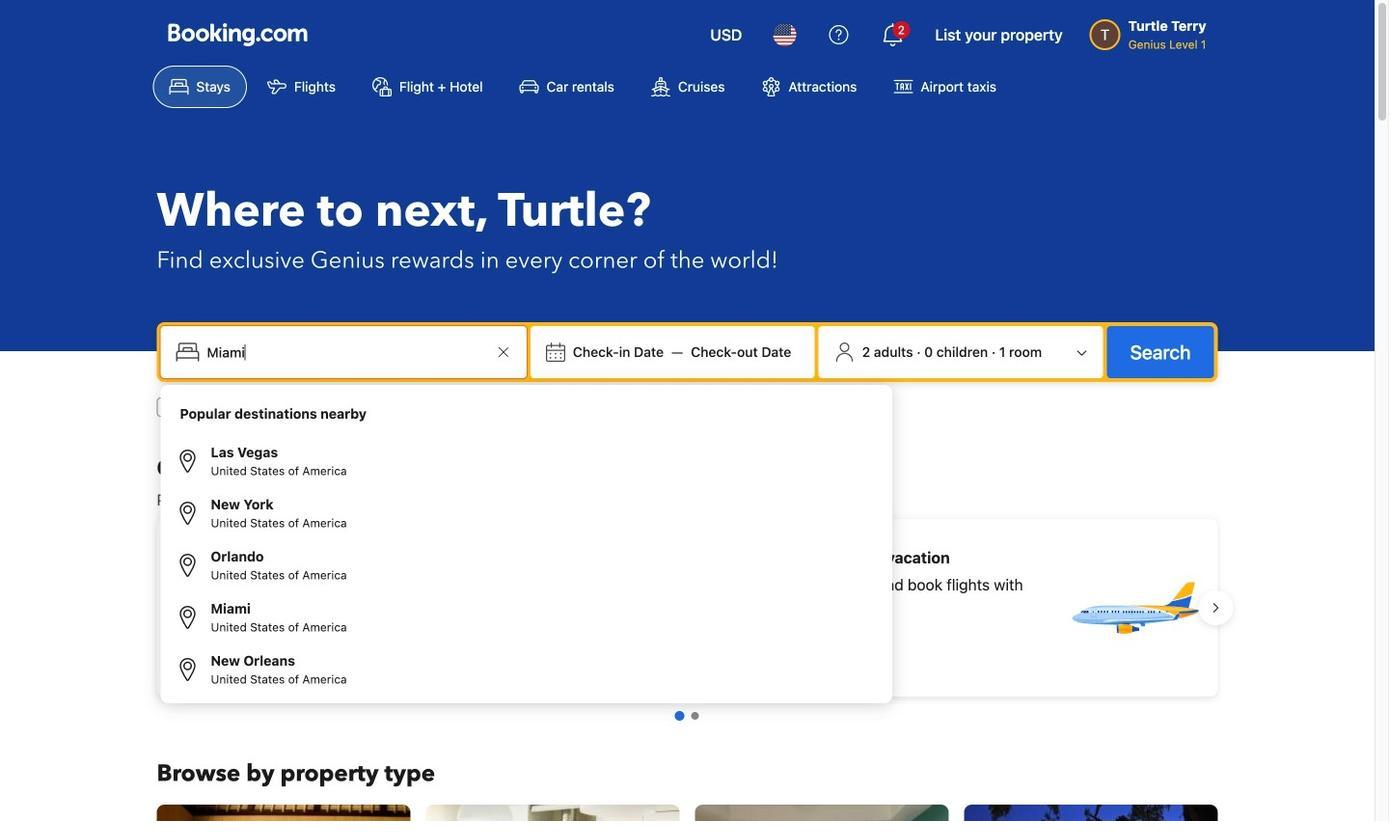 Task type: locate. For each thing, give the bounding box(es) containing it.
list box
[[168, 393, 885, 696]]

progress bar
[[675, 711, 699, 721]]

region
[[141, 512, 1234, 705]]

group
[[168, 435, 885, 696]]

booking.com image
[[168, 23, 307, 46]]

Where are you going? field
[[199, 335, 492, 370]]

main content
[[141, 454, 1234, 821]]



Task type: vqa. For each thing, say whether or not it's contained in the screenshot.
Hours
no



Task type: describe. For each thing, give the bounding box(es) containing it.
fly away to your dream vacation image
[[1068, 540, 1203, 676]]

your account menu turtle terry genius level 1 element
[[1090, 9, 1215, 53]]



